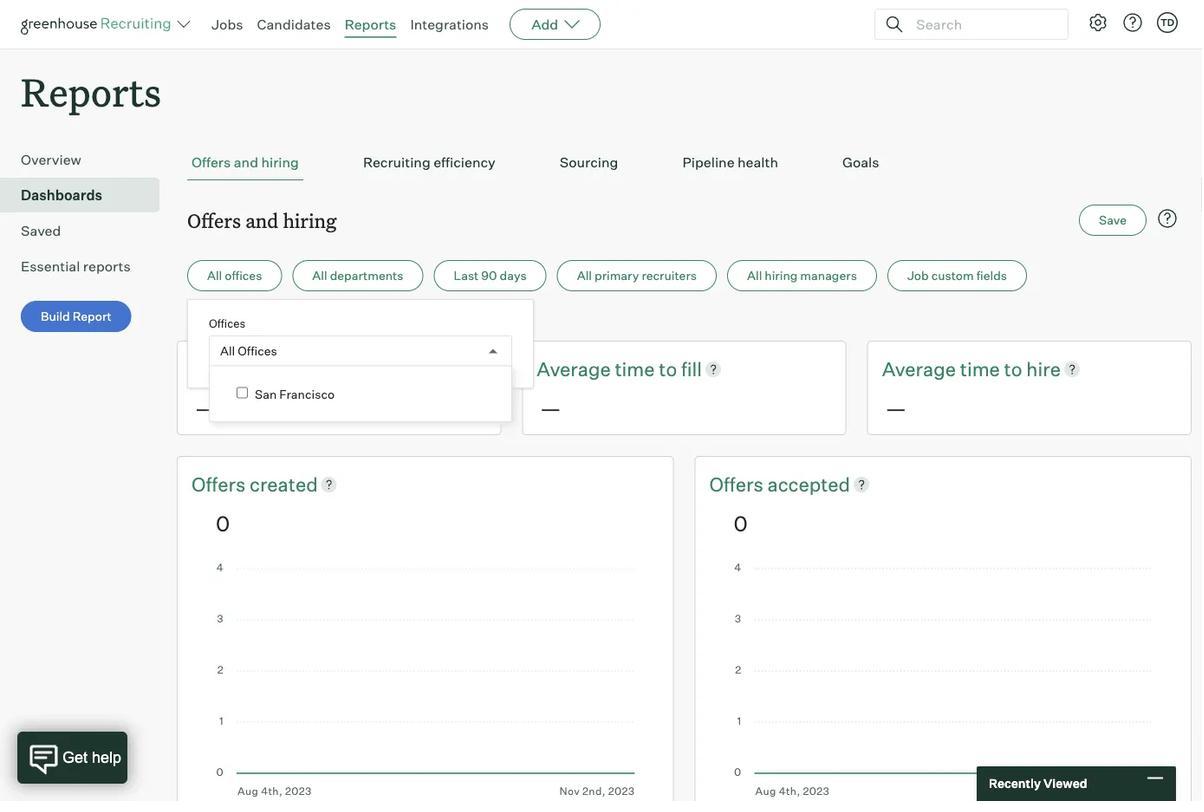 Task type: locate. For each thing, give the bounding box(es) containing it.
2 average link from the left
[[882, 356, 961, 382]]

all left 'primary'
[[577, 268, 592, 283]]

reports down the 'greenhouse recruiting' image
[[21, 66, 161, 117]]

created
[[250, 472, 318, 496]]

recruiting efficiency
[[363, 154, 496, 171]]

Search text field
[[912, 12, 1053, 37]]

custom
[[932, 268, 974, 283]]

and
[[234, 154, 258, 171], [246, 207, 279, 233]]

candidates
[[257, 16, 331, 33]]

average link for hire
[[882, 356, 961, 382]]

1 time link from the left
[[615, 356, 659, 382]]

nov
[[233, 314, 256, 329]]

0 for created
[[216, 510, 230, 536]]

1 average link from the left
[[537, 356, 615, 382]]

all hiring managers button
[[728, 260, 877, 292]]

all down the -
[[220, 344, 235, 359]]

1 time from the left
[[615, 357, 655, 381]]

pipeline health button
[[678, 145, 783, 181]]

0 horizontal spatial to
[[659, 357, 677, 381]]

2 0 from the left
[[734, 510, 748, 536]]

integrations
[[410, 16, 489, 33]]

0 vertical spatial offers and hiring
[[192, 154, 299, 171]]

1 horizontal spatial to link
[[1005, 356, 1027, 382]]

2 xychart image from the left
[[734, 563, 1153, 798]]

1 vertical spatial and
[[246, 207, 279, 233]]

offers inside button
[[192, 154, 231, 171]]

1 horizontal spatial average
[[882, 357, 956, 381]]

all inside button
[[577, 268, 592, 283]]

average for fill
[[537, 357, 611, 381]]

1 average from the left
[[537, 357, 611, 381]]

recruiting
[[363, 154, 431, 171]]

to for hire
[[1005, 357, 1023, 381]]

jobs
[[212, 16, 243, 33]]

0 horizontal spatial time link
[[615, 356, 659, 382]]

2 average time to from the left
[[882, 357, 1027, 381]]

2023
[[273, 314, 303, 329]]

0 vertical spatial and
[[234, 154, 258, 171]]

average for hire
[[882, 357, 956, 381]]

offers link for created
[[192, 471, 250, 498]]

1 to from the left
[[659, 357, 677, 381]]

0 horizontal spatial time
[[615, 357, 655, 381]]

0 horizontal spatial average time to
[[537, 357, 681, 381]]

acceptance link
[[240, 356, 347, 382]]

2 to link from the left
[[1005, 356, 1027, 382]]

reports
[[345, 16, 397, 33], [21, 66, 161, 117]]

candidates link
[[257, 16, 331, 33]]

1 0 from the left
[[216, 510, 230, 536]]

time link
[[615, 356, 659, 382], [961, 356, 1005, 382]]

add button
[[510, 9, 601, 40]]

dashboards
[[21, 187, 102, 204]]

1 xychart image from the left
[[216, 563, 635, 798]]

to left fill
[[659, 357, 677, 381]]

build report button
[[21, 301, 132, 332]]

reports right candidates
[[345, 16, 397, 33]]

overview
[[21, 151, 81, 168]]

0 vertical spatial hiring
[[261, 154, 299, 171]]

save
[[1100, 213, 1127, 228]]

—
[[195, 395, 216, 421], [540, 395, 561, 421], [886, 395, 907, 421]]

1 to link from the left
[[659, 356, 681, 382]]

time left fill
[[615, 357, 655, 381]]

xychart image for accepted
[[734, 563, 1153, 798]]

2 average from the left
[[882, 357, 956, 381]]

time left the hire
[[961, 357, 1000, 381]]

time link left hire link
[[961, 356, 1005, 382]]

1 horizontal spatial 0
[[734, 510, 748, 536]]

to left the hire
[[1005, 357, 1023, 381]]

fill
[[681, 357, 702, 381]]

all primary recruiters button
[[557, 260, 717, 292]]

time link left fill link
[[615, 356, 659, 382]]

time
[[615, 357, 655, 381], [961, 357, 1000, 381]]

1 horizontal spatial to
[[1005, 357, 1023, 381]]

0 horizontal spatial xychart image
[[216, 563, 635, 798]]

essential reports
[[21, 258, 131, 275]]

offers and hiring button
[[187, 145, 303, 181]]

1 horizontal spatial reports
[[345, 16, 397, 33]]

offers link
[[192, 471, 250, 498], [710, 471, 768, 498]]

2 horizontal spatial —
[[886, 395, 907, 421]]

average time to for hire
[[882, 357, 1027, 381]]

0 horizontal spatial offers link
[[192, 471, 250, 498]]

rate
[[347, 357, 383, 381]]

offers
[[192, 154, 231, 171], [187, 207, 241, 233], [192, 472, 250, 496], [710, 472, 768, 496]]

offer acceptance
[[192, 357, 347, 381]]

time for hire
[[961, 357, 1000, 381]]

goals button
[[838, 145, 884, 181]]

1 horizontal spatial average link
[[882, 356, 961, 382]]

all left offices
[[207, 268, 222, 283]]

0 horizontal spatial to link
[[659, 356, 681, 382]]

2 time from the left
[[961, 357, 1000, 381]]

2 to from the left
[[1005, 357, 1023, 381]]

hiring inside "tab list"
[[261, 154, 299, 171]]

all for all offices
[[220, 344, 235, 359]]

tab list
[[187, 145, 1182, 181]]

offices
[[225, 268, 262, 283]]

all left managers
[[747, 268, 762, 283]]

save button
[[1080, 205, 1147, 236]]

average time to for fill
[[537, 357, 681, 381]]

francisco
[[279, 386, 335, 401]]

1 offers link from the left
[[192, 471, 250, 498]]

saved
[[21, 222, 61, 239]]

offers link for accepted
[[710, 471, 768, 498]]

all left departments
[[312, 268, 327, 283]]

jobs link
[[212, 16, 243, 33]]

pipeline
[[683, 154, 735, 171]]

offer
[[192, 357, 236, 381]]

offers and hiring
[[192, 154, 299, 171], [187, 207, 337, 233]]

time link for hire
[[961, 356, 1005, 382]]

offer link
[[192, 356, 240, 382]]

2 offers link from the left
[[710, 471, 768, 498]]

build
[[41, 309, 70, 324]]

1 vertical spatial offices
[[238, 344, 277, 359]]

all
[[207, 268, 222, 283], [312, 268, 327, 283], [577, 268, 592, 283], [747, 268, 762, 283], [220, 344, 235, 359]]

0 horizontal spatial average link
[[537, 356, 615, 382]]

average link
[[537, 356, 615, 382], [882, 356, 961, 382]]

1 horizontal spatial time link
[[961, 356, 1005, 382]]

to link
[[659, 356, 681, 382], [1005, 356, 1027, 382]]

0 horizontal spatial reports
[[21, 66, 161, 117]]

san francisco
[[255, 386, 335, 401]]

managers
[[801, 268, 857, 283]]

average time to
[[537, 357, 681, 381], [882, 357, 1027, 381]]

2 vertical spatial hiring
[[765, 268, 798, 283]]

offices
[[209, 316, 246, 330], [238, 344, 277, 359]]

1 horizontal spatial offers link
[[710, 471, 768, 498]]

1 horizontal spatial —
[[540, 395, 561, 421]]

1 horizontal spatial average time to
[[882, 357, 1027, 381]]

2 time link from the left
[[961, 356, 1005, 382]]

report
[[73, 309, 112, 324]]

0 horizontal spatial —
[[195, 395, 216, 421]]

hiring
[[261, 154, 299, 171], [283, 207, 337, 233], [765, 268, 798, 283]]

reports
[[83, 258, 131, 275]]

1 average time to from the left
[[537, 357, 681, 381]]

add
[[532, 16, 559, 33]]

0 vertical spatial reports
[[345, 16, 397, 33]]

faq image
[[1158, 208, 1178, 229]]

xychart image
[[216, 563, 635, 798], [734, 563, 1153, 798]]

reports link
[[345, 16, 397, 33]]

to
[[659, 357, 677, 381], [1005, 357, 1023, 381]]

time link for fill
[[615, 356, 659, 382]]

0 horizontal spatial 0
[[216, 510, 230, 536]]

1 horizontal spatial xychart image
[[734, 563, 1153, 798]]

1 horizontal spatial time
[[961, 357, 1000, 381]]

2 — from the left
[[540, 395, 561, 421]]

departments
[[330, 268, 404, 283]]

0 horizontal spatial average
[[537, 357, 611, 381]]

xychart image for created
[[216, 563, 635, 798]]

average
[[537, 357, 611, 381], [882, 357, 956, 381]]

job
[[908, 268, 929, 283]]

3 — from the left
[[886, 395, 907, 421]]

0 for accepted
[[734, 510, 748, 536]]

all offices
[[207, 268, 262, 283]]

configure image
[[1088, 12, 1109, 33]]

4
[[214, 314, 222, 329]]

td button
[[1154, 9, 1182, 36]]



Task type: describe. For each thing, give the bounding box(es) containing it.
goals
[[843, 154, 880, 171]]

recruiting efficiency button
[[359, 145, 500, 181]]

to link for fill
[[659, 356, 681, 382]]

viewed
[[1044, 776, 1088, 791]]

primary
[[595, 268, 639, 283]]

build report
[[41, 309, 112, 324]]

all for all primary recruiters
[[577, 268, 592, 283]]

last 90 days
[[454, 268, 527, 283]]

fields
[[977, 268, 1008, 283]]

hire link
[[1027, 356, 1061, 382]]

all offices
[[220, 344, 277, 359]]

accepted
[[768, 472, 851, 496]]

2,
[[259, 314, 270, 329]]

saved link
[[21, 220, 153, 241]]

all departments
[[312, 268, 404, 283]]

san
[[255, 386, 277, 401]]

0 vertical spatial offices
[[209, 316, 246, 330]]

fill link
[[681, 356, 702, 382]]

aug 4 - nov 2, 2023
[[187, 314, 303, 329]]

to link for hire
[[1005, 356, 1027, 382]]

1 vertical spatial reports
[[21, 66, 161, 117]]

essential
[[21, 258, 80, 275]]

— for hire
[[886, 395, 907, 421]]

1 vertical spatial hiring
[[283, 207, 337, 233]]

essential reports link
[[21, 256, 153, 277]]

1 — from the left
[[195, 395, 216, 421]]

all departments button
[[293, 260, 424, 292]]

recruiters
[[642, 268, 697, 283]]

acceptance
[[240, 357, 343, 381]]

accepted link
[[768, 471, 851, 498]]

and inside button
[[234, 154, 258, 171]]

90
[[482, 268, 497, 283]]

recently viewed
[[989, 776, 1088, 791]]

job custom fields
[[908, 268, 1008, 283]]

-
[[225, 314, 230, 329]]

recently
[[989, 776, 1041, 791]]

San Francisco checkbox
[[237, 387, 248, 398]]

average link for fill
[[537, 356, 615, 382]]

job custom fields button
[[888, 260, 1028, 292]]

all primary recruiters
[[577, 268, 697, 283]]

last
[[454, 268, 479, 283]]

tab list containing offers and hiring
[[187, 145, 1182, 181]]

efficiency
[[434, 154, 496, 171]]

days
[[500, 268, 527, 283]]

offers and hiring inside button
[[192, 154, 299, 171]]

hire
[[1027, 357, 1061, 381]]

td
[[1161, 16, 1175, 28]]

all for all departments
[[312, 268, 327, 283]]

last 90 days button
[[434, 260, 547, 292]]

all for all hiring managers
[[747, 268, 762, 283]]

greenhouse recruiting image
[[21, 14, 177, 35]]

all offices button
[[187, 260, 282, 292]]

overview link
[[21, 149, 153, 170]]

time for fill
[[615, 357, 655, 381]]

sourcing button
[[556, 145, 623, 181]]

pipeline health
[[683, 154, 779, 171]]

— for fill
[[540, 395, 561, 421]]

all for all offices
[[207, 268, 222, 283]]

dashboards link
[[21, 185, 153, 206]]

td button
[[1158, 12, 1178, 33]]

to for fill
[[659, 357, 677, 381]]

all hiring managers
[[747, 268, 857, 283]]

health
[[738, 154, 779, 171]]

sourcing
[[560, 154, 619, 171]]

created link
[[250, 471, 318, 498]]

1 vertical spatial offers and hiring
[[187, 207, 337, 233]]

integrations link
[[410, 16, 489, 33]]

aug
[[187, 314, 212, 329]]

rate link
[[347, 356, 383, 382]]



Task type: vqa. For each thing, say whether or not it's contained in the screenshot.
the middle The Jobs
no



